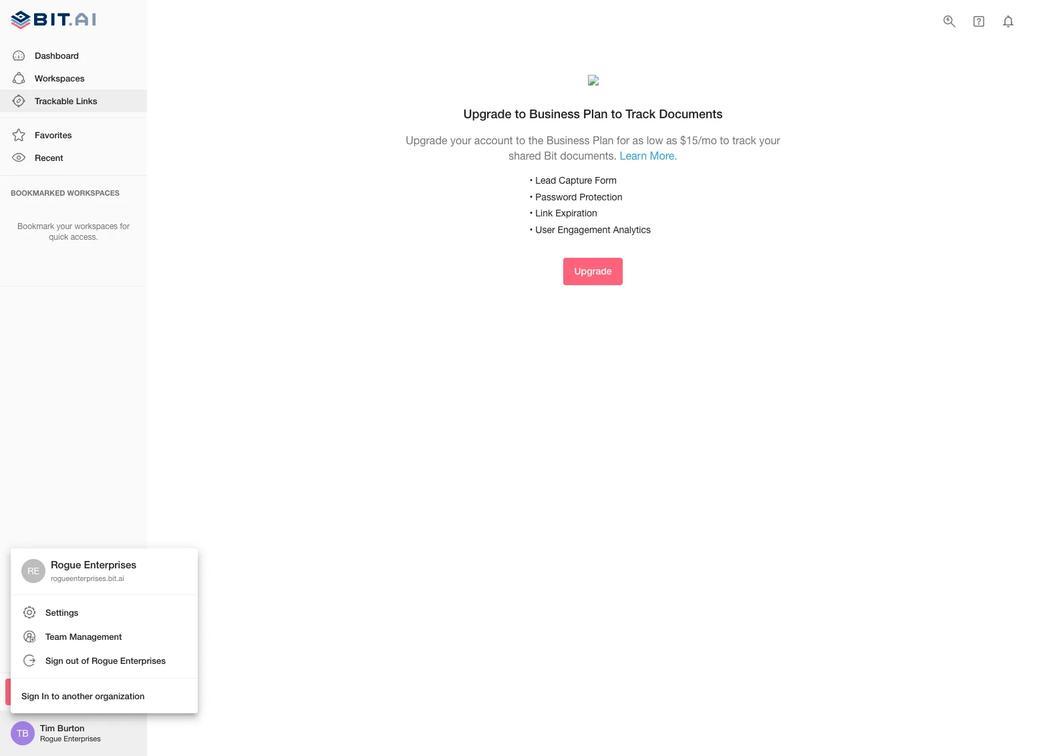 Task type: locate. For each thing, give the bounding box(es) containing it.
business up the
[[530, 106, 580, 121]]

as
[[633, 134, 644, 146], [666, 134, 678, 146]]

1 vertical spatial sign
[[21, 691, 39, 702]]

shared
[[509, 150, 541, 162]]

your right 'track'
[[760, 134, 781, 146]]

0 horizontal spatial for
[[120, 222, 130, 231]]

0 horizontal spatial as
[[633, 134, 644, 146]]

upgrade your account to the business plan for as low as $15/mo to track your shared bit documents.
[[406, 134, 781, 162]]

sign left out
[[45, 655, 63, 666]]

1 vertical spatial business
[[547, 134, 590, 146]]

to right "in"
[[51, 691, 60, 702]]

sign in to another organization
[[21, 691, 145, 702]]

$15/mo
[[681, 134, 717, 146]]

account
[[475, 134, 513, 146]]

settings
[[45, 607, 78, 618]]

as up learn
[[633, 134, 644, 146]]

the
[[529, 134, 544, 146]]

settings menu item
[[11, 601, 198, 625]]

upgrade button down the engagement
[[564, 258, 623, 285]]

1 as from the left
[[633, 134, 644, 146]]

0 vertical spatial for
[[617, 134, 630, 146]]

1 vertical spatial for
[[120, 222, 130, 231]]

• left password
[[530, 192, 533, 202]]

2 vertical spatial rogue
[[40, 736, 62, 744]]

rogue
[[51, 559, 81, 571], [92, 655, 118, 666], [40, 736, 62, 744]]

enterprises up rogueenterprises.bit.ai
[[84, 559, 136, 571]]

workspaces
[[67, 188, 120, 197]]

rogue up rogueenterprises.bit.ai
[[51, 559, 81, 571]]

enterprises up 'organization'
[[120, 655, 166, 666]]

•
[[530, 175, 533, 186], [530, 192, 533, 202], [530, 208, 533, 219], [530, 224, 533, 235]]

capture
[[559, 175, 593, 186]]

1 vertical spatial rogue
[[92, 655, 118, 666]]

upgrade
[[464, 106, 512, 121], [406, 134, 448, 146], [575, 266, 612, 277], [55, 686, 92, 698]]

1 horizontal spatial sign
[[45, 655, 63, 666]]

upgrade inside "upgrade your account to the business plan for as low as $15/mo to track your shared bit documents."
[[406, 134, 448, 146]]

• left lead on the right of the page
[[530, 175, 533, 186]]

team management
[[45, 631, 122, 642]]

rogue inside tim burton rogue enterprises
[[40, 736, 62, 744]]

upgrade button
[[564, 258, 623, 285], [5, 679, 142, 706]]

menu item containing sign out of
[[11, 649, 198, 673]]

business
[[530, 106, 580, 121], [547, 134, 590, 146]]

more.
[[650, 150, 678, 162]]

rogue inside menu item
[[92, 655, 118, 666]]

plan up documents.
[[593, 134, 614, 146]]

enterprises down burton
[[64, 736, 101, 744]]

• lead capture form • password protection • link expiration • user engagement analytics
[[530, 175, 651, 235]]

access.
[[71, 233, 98, 242]]

rogue enterprises menu
[[11, 549, 198, 714]]

plan
[[583, 106, 608, 121], [593, 134, 614, 146]]

business up bit
[[547, 134, 590, 146]]

workspaces
[[35, 73, 85, 83]]

for
[[617, 134, 630, 146], [120, 222, 130, 231]]

documents.
[[560, 150, 617, 162]]

0 vertical spatial enterprises
[[84, 559, 136, 571]]

as right low
[[666, 134, 678, 146]]

your
[[451, 134, 472, 146], [760, 134, 781, 146], [57, 222, 72, 231]]

1 horizontal spatial your
[[451, 134, 472, 146]]

rogue right of
[[92, 655, 118, 666]]

sign for sign in to another organization
[[21, 691, 39, 702]]

your up quick
[[57, 222, 72, 231]]

1 horizontal spatial upgrade button
[[564, 258, 623, 285]]

0 horizontal spatial sign
[[21, 691, 39, 702]]

track
[[626, 106, 656, 121]]

0 horizontal spatial upgrade button
[[5, 679, 142, 706]]

0 vertical spatial rogue
[[51, 559, 81, 571]]

to inside the rogue enterprises menu
[[51, 691, 60, 702]]

tim burton rogue enterprises
[[40, 723, 101, 744]]

upgrade button down out
[[5, 679, 142, 706]]

your inside the 'bookmark your workspaces for quick access.'
[[57, 222, 72, 231]]

• left user on the right of the page
[[530, 224, 533, 235]]

rogue inside rogue enterprises rogueenterprises.bit.ai
[[51, 559, 81, 571]]

• left link
[[530, 208, 533, 219]]

menu item
[[11, 649, 198, 673]]

for up learn
[[617, 134, 630, 146]]

bit
[[544, 150, 557, 162]]

organization
[[95, 691, 145, 702]]

for inside "upgrade your account to the business plan for as low as $15/mo to track your shared bit documents."
[[617, 134, 630, 146]]

0 vertical spatial upgrade button
[[564, 258, 623, 285]]

sign
[[45, 655, 63, 666], [21, 691, 39, 702]]

user
[[536, 224, 555, 235]]

trackable links button
[[0, 90, 147, 112]]

1 horizontal spatial as
[[666, 134, 678, 146]]

bookmark
[[17, 222, 54, 231]]

form
[[595, 175, 617, 186]]

to
[[515, 106, 526, 121], [611, 106, 623, 121], [516, 134, 526, 146], [720, 134, 730, 146], [51, 691, 60, 702]]

sign left "in"
[[21, 691, 39, 702]]

to left track
[[611, 106, 623, 121]]

expiration
[[556, 208, 598, 219]]

your left the account
[[451, 134, 472, 146]]

trackable
[[35, 96, 74, 106]]

burton
[[57, 723, 85, 734]]

links
[[76, 96, 97, 106]]

recent
[[35, 153, 63, 163]]

track
[[733, 134, 757, 146]]

2 horizontal spatial your
[[760, 134, 781, 146]]

your for for
[[57, 222, 72, 231]]

enterprises
[[84, 559, 136, 571], [120, 655, 166, 666], [64, 736, 101, 744]]

sign in to another organization link
[[11, 684, 198, 708]]

analytics
[[613, 224, 651, 235]]

rogue down tim
[[40, 736, 62, 744]]

trackable links
[[35, 96, 97, 106]]

2 vertical spatial enterprises
[[64, 736, 101, 744]]

1 vertical spatial plan
[[593, 134, 614, 146]]

for right workspaces in the left of the page
[[120, 222, 130, 231]]

1 horizontal spatial for
[[617, 134, 630, 146]]

plan up "upgrade your account to the business plan for as low as $15/mo to track your shared bit documents."
[[583, 106, 608, 121]]

0 horizontal spatial your
[[57, 222, 72, 231]]

0 vertical spatial sign
[[45, 655, 63, 666]]

quick
[[49, 233, 68, 242]]



Task type: describe. For each thing, give the bounding box(es) containing it.
bookmarked workspaces
[[11, 188, 120, 197]]

upgrade to business plan to track documents
[[464, 106, 723, 121]]

2 as from the left
[[666, 134, 678, 146]]

learn more.
[[620, 150, 678, 162]]

engagement
[[558, 224, 611, 235]]

4 • from the top
[[530, 224, 533, 235]]

management
[[69, 631, 122, 642]]

1 vertical spatial enterprises
[[120, 655, 166, 666]]

bookmarked
[[11, 188, 65, 197]]

link
[[536, 208, 553, 219]]

to up shared
[[515, 106, 526, 121]]

1 • from the top
[[530, 175, 533, 186]]

workspaces button
[[0, 67, 147, 90]]

sign out of rogue enterprises
[[45, 655, 166, 666]]

dashboard button
[[0, 44, 147, 67]]

3 • from the top
[[530, 208, 533, 219]]

protection
[[580, 192, 623, 202]]

team management menu item
[[11, 625, 198, 649]]

tim
[[40, 723, 55, 734]]

for inside the 'bookmark your workspaces for quick access.'
[[120, 222, 130, 231]]

rogueenterprises.bit.ai
[[51, 575, 124, 583]]

tb
[[17, 729, 29, 739]]

your for to
[[451, 134, 472, 146]]

password
[[536, 192, 577, 202]]

workspaces
[[74, 222, 118, 231]]

dashboard
[[35, 50, 79, 61]]

to left 'track'
[[720, 134, 730, 146]]

documents
[[659, 106, 723, 121]]

team
[[45, 631, 67, 642]]

re
[[27, 566, 39, 577]]

enterprises inside tim burton rogue enterprises
[[64, 736, 101, 744]]

0 vertical spatial business
[[530, 106, 580, 121]]

2 • from the top
[[530, 192, 533, 202]]

in
[[42, 691, 49, 702]]

out
[[66, 655, 79, 666]]

enterprises inside rogue enterprises rogueenterprises.bit.ai
[[84, 559, 136, 571]]

another
[[62, 691, 93, 702]]

recent button
[[0, 147, 147, 169]]

low
[[647, 134, 664, 146]]

of
[[81, 655, 89, 666]]

lead
[[536, 175, 556, 186]]

bookmark your workspaces for quick access.
[[17, 222, 130, 242]]

learn more. link
[[620, 150, 678, 162]]

rogue enterprises rogueenterprises.bit.ai
[[51, 559, 136, 583]]

favorites button
[[0, 124, 147, 147]]

to left the
[[516, 134, 526, 146]]

1 vertical spatial upgrade button
[[5, 679, 142, 706]]

favorites
[[35, 130, 72, 140]]

business inside "upgrade your account to the business plan for as low as $15/mo to track your shared bit documents."
[[547, 134, 590, 146]]

plan inside "upgrade your account to the business plan for as low as $15/mo to track your shared bit documents."
[[593, 134, 614, 146]]

learn
[[620, 150, 647, 162]]

0 vertical spatial plan
[[583, 106, 608, 121]]

sign for sign out of rogue enterprises
[[45, 655, 63, 666]]



Task type: vqa. For each thing, say whether or not it's contained in the screenshot.
Business in Upgrade your account to the Business Plan for as low as $15/mo to track your shared Bit documents.
yes



